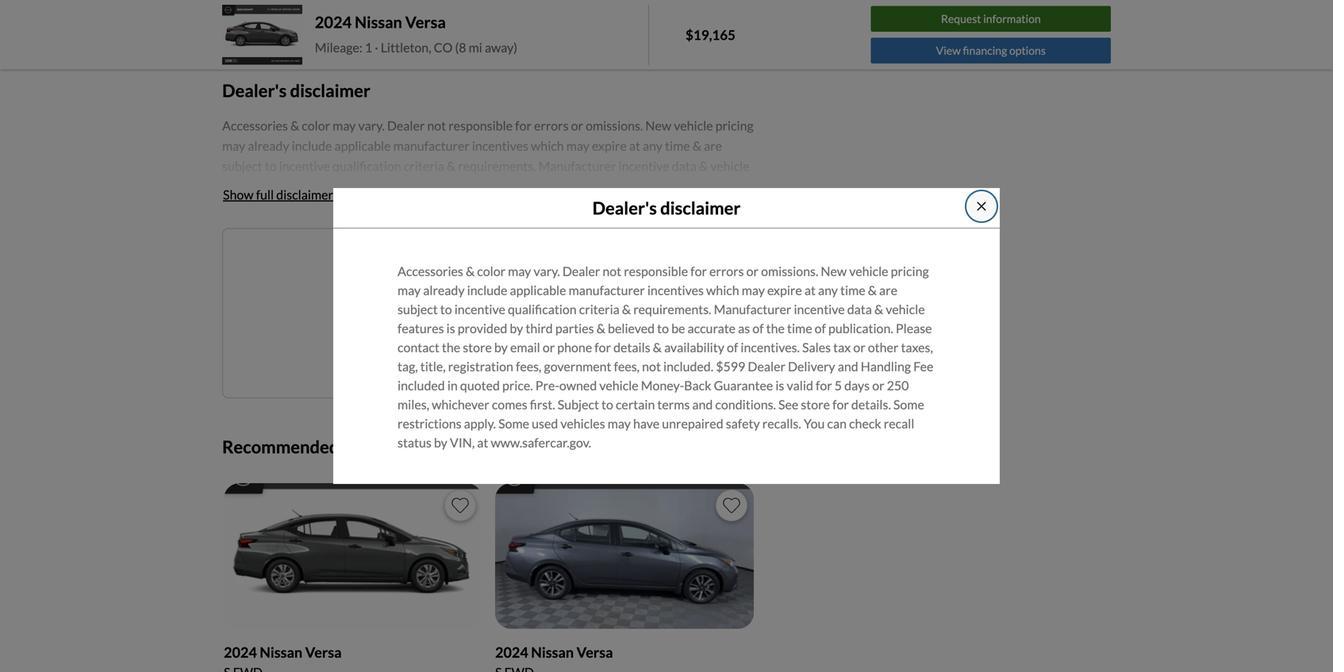 Task type: describe. For each thing, give the bounding box(es) containing it.
littleton,
[[381, 40, 431, 55]]

money-
[[641, 378, 684, 393]]

certain
[[616, 397, 655, 412]]

2 fees, from the left
[[614, 359, 640, 374]]

terms
[[657, 397, 690, 412]]

1 fees, from the left
[[516, 359, 542, 374]]

0 vertical spatial is
[[446, 321, 455, 336]]

listings
[[483, 256, 524, 271]]

1 vertical spatial vehicle
[[886, 302, 925, 317]]

to left 'be'
[[657, 321, 669, 336]]

dealer's inside dialog
[[592, 197, 657, 218]]

privacy policy link
[[504, 353, 562, 364]]

by clicking "email me," you agree to our privacy policy and terms of use .
[[341, 353, 637, 364]]

errors
[[709, 264, 744, 279]]

terms of use link
[[581, 353, 635, 364]]

manufacturer
[[569, 283, 645, 298]]

0 horizontal spatial and
[[564, 353, 580, 364]]

notify
[[384, 256, 420, 271]]

by
[[341, 353, 352, 364]]

show for show full disclaimer
[[223, 187, 254, 202]]

new
[[821, 264, 847, 279]]

third
[[526, 321, 553, 336]]

me for notify
[[423, 256, 440, 271]]

incentives.
[[741, 340, 800, 355]]

omissions.
[[761, 264, 818, 279]]

details
[[613, 340, 650, 355]]

2024 nissan versa for "2024 nissan versa" 'image' corresponding to first 2024 nissan versa link from left
[[224, 644, 342, 661]]

incentives
[[647, 283, 704, 298]]

$19,165
[[686, 27, 736, 43]]

criteria
[[579, 302, 620, 317]]

disclaimer inside button
[[276, 187, 333, 202]]

days
[[844, 378, 870, 393]]

dealer's disclaimer dialog
[[333, 188, 1000, 484]]

conditions.
[[715, 397, 776, 412]]

me,"
[[415, 353, 433, 364]]

color
[[477, 264, 506, 279]]

vary.
[[534, 264, 560, 279]]

request
[[941, 12, 981, 25]]

Email address email field
[[363, 300, 536, 333]]

price.
[[502, 378, 533, 393]]

applicable
[[510, 283, 566, 298]]

& left are
[[868, 283, 877, 298]]

government
[[544, 359, 611, 374]]

email
[[556, 308, 587, 324]]

accurate
[[688, 321, 736, 336]]

availability
[[664, 340, 724, 355]]

for left 5
[[816, 378, 832, 393]]

notify me of new listings like this one
[[384, 256, 594, 271]]

1 horizontal spatial is
[[776, 378, 784, 393]]

terms
[[581, 353, 607, 364]]

view financing options
[[936, 44, 1046, 57]]

unrepaired
[[662, 416, 723, 431]]

(8
[[455, 40, 466, 55]]

policy
[[537, 353, 562, 364]]

& right data
[[874, 302, 883, 317]]

1 horizontal spatial the
[[766, 321, 785, 336]]

requirements.
[[633, 302, 711, 317]]

publication.
[[828, 321, 893, 336]]

like
[[526, 256, 546, 271]]

2024 nissan versa mileage: 1 · littleton, co (8 mi away)
[[315, 13, 517, 55]]

mi
[[469, 40, 482, 55]]

0 vertical spatial dealer's disclaimer
[[222, 80, 370, 101]]

dealer
[[416, 437, 466, 457]]

options
[[1009, 44, 1046, 57]]

taxes,
[[901, 340, 933, 355]]

be
[[671, 321, 685, 336]]

$599
[[716, 359, 745, 374]]

1 vertical spatial the
[[442, 340, 460, 355]]

1 vertical spatial store
[[801, 397, 830, 412]]

1 horizontal spatial not
[[642, 359, 661, 374]]

safety
[[726, 416, 760, 431]]

full for disclaimer
[[256, 187, 274, 202]]

view financing options button
[[871, 38, 1111, 64]]

provided
[[458, 321, 507, 336]]

email me
[[556, 308, 606, 324]]

0 horizontal spatial some
[[498, 416, 529, 431]]

expire
[[767, 283, 802, 298]]

handling
[[861, 359, 911, 374]]

which
[[706, 283, 739, 298]]

0 horizontal spatial time
[[787, 321, 812, 336]]

agree
[[452, 353, 475, 364]]

tax
[[833, 340, 851, 355]]

for down 5
[[832, 397, 849, 412]]

0 vertical spatial dealer's
[[222, 80, 287, 101]]

.
[[635, 353, 637, 364]]

other
[[868, 340, 899, 355]]

privacy
[[504, 353, 535, 364]]

comes
[[492, 397, 527, 412]]

one
[[572, 256, 594, 271]]

versa for 2nd 2024 nissan versa link from the left
[[577, 644, 613, 661]]

2024 nissan versa image for first 2024 nissan versa link from left
[[224, 483, 482, 629]]

details.
[[851, 397, 891, 412]]

of up $599
[[727, 340, 738, 355]]

guarantee
[[714, 378, 773, 393]]

miles,
[[398, 397, 429, 412]]

vin,
[[450, 435, 475, 450]]

co
[[434, 40, 453, 55]]

first.
[[530, 397, 555, 412]]

delivery
[[788, 359, 835, 374]]

information
[[283, 191, 349, 207]]

vehicles
[[561, 416, 605, 431]]

included
[[398, 378, 445, 393]]

0 vertical spatial store
[[463, 340, 492, 355]]

in
[[447, 378, 458, 393]]

2 horizontal spatial nissan
[[531, 644, 574, 661]]

1 vertical spatial this
[[384, 437, 413, 457]]

you
[[435, 353, 450, 364]]

may up manufacturer on the top right of page
[[742, 283, 765, 298]]

subject
[[558, 397, 599, 412]]

parties
[[555, 321, 594, 336]]

show for show full description
[[223, 17, 254, 32]]

check
[[849, 416, 881, 431]]

1 incentive from the left
[[454, 302, 505, 317]]

pricing
[[891, 264, 929, 279]]

any
[[818, 283, 838, 298]]

may down certain
[[608, 416, 631, 431]]

0 vertical spatial not
[[603, 264, 621, 279]]

"email
[[387, 353, 413, 364]]

for left the use
[[595, 340, 611, 355]]

2 2024 nissan versa link from the left
[[494, 482, 755, 672]]

2024 inside 2024 nissan versa mileage: 1 · littleton, co (8 mi away)
[[315, 13, 352, 32]]



Task type: vqa. For each thing, say whether or not it's contained in the screenshot.
first incentive from the left
yes



Task type: locate. For each thing, give the bounding box(es) containing it.
or right tax
[[853, 340, 865, 355]]

use
[[619, 353, 635, 364]]

0 horizontal spatial not
[[603, 264, 621, 279]]

2 full from the top
[[256, 187, 274, 202]]

1 vertical spatial show
[[223, 187, 254, 202]]

0 horizontal spatial store
[[463, 340, 492, 355]]

sales
[[802, 340, 831, 355]]

as
[[738, 321, 750, 336]]

restrictions
[[398, 416, 461, 431]]

versa for first 2024 nissan versa link from left
[[305, 644, 342, 661]]

included.
[[663, 359, 713, 374]]

have
[[633, 416, 660, 431]]

some down comes
[[498, 416, 529, 431]]

0 horizontal spatial dealer's disclaimer
[[222, 80, 370, 101]]

from
[[342, 437, 380, 457]]

title,
[[420, 359, 446, 374]]

subject
[[398, 302, 438, 317]]

me inside button
[[589, 308, 606, 324]]

or left 250
[[872, 378, 884, 393]]

2024 nissan versa
[[224, 644, 342, 661], [495, 644, 613, 661]]

or
[[746, 264, 759, 279], [543, 340, 555, 355], [853, 340, 865, 355], [872, 378, 884, 393]]

some
[[893, 397, 924, 412], [498, 416, 529, 431]]

2 vertical spatial by
[[434, 435, 447, 450]]

1 vertical spatial me
[[589, 308, 606, 324]]

to down 'already'
[[440, 302, 452, 317]]

valid
[[787, 378, 813, 393]]

or right errors
[[746, 264, 759, 279]]

the up title,
[[442, 340, 460, 355]]

0 horizontal spatial versa
[[305, 644, 342, 661]]

disclaimer inside dialog
[[660, 197, 741, 218]]

by up the email
[[510, 321, 523, 336]]

0 vertical spatial at
[[805, 283, 816, 298]]

owned
[[559, 378, 597, 393]]

may up subject
[[398, 283, 421, 298]]

2024 nissan versa image for 2nd 2024 nissan versa link from the left
[[495, 483, 754, 629]]

incentive
[[454, 302, 505, 317], [794, 302, 845, 317]]

of up sales
[[815, 321, 826, 336]]

0 vertical spatial the
[[766, 321, 785, 336]]

1 vertical spatial by
[[494, 340, 508, 355]]

show full disclaimer button
[[222, 177, 334, 212]]

2024 nissan versa for "2024 nissan versa" 'image' associated with 2nd 2024 nissan versa link from the left
[[495, 644, 613, 661]]

the up incentives.
[[766, 321, 785, 336]]

see
[[778, 397, 799, 412]]

1 show from the top
[[223, 17, 254, 32]]

2 incentive from the left
[[794, 302, 845, 317]]

full inside button
[[256, 187, 274, 202]]

fee
[[913, 359, 934, 374]]

& up believed
[[622, 302, 631, 317]]

dealer down incentives.
[[748, 359, 786, 374]]

or down third
[[543, 340, 555, 355]]

used
[[532, 416, 558, 431]]

0 horizontal spatial is
[[446, 321, 455, 336]]

1 vertical spatial at
[[477, 435, 488, 450]]

status
[[398, 435, 432, 450]]

0 horizontal spatial dealer
[[562, 264, 600, 279]]

0 vertical spatial time
[[840, 283, 865, 298]]

is
[[446, 321, 455, 336], [776, 378, 784, 393]]

& left color
[[466, 264, 475, 279]]

additional
[[222, 191, 280, 207]]

dealer's disclaimer down mileage:
[[222, 80, 370, 101]]

is left valid
[[776, 378, 784, 393]]

this right like
[[549, 256, 570, 271]]

already
[[423, 283, 465, 298]]

pre-
[[535, 378, 559, 393]]

request information
[[941, 12, 1041, 25]]

full inside button
[[256, 17, 274, 32]]

1 horizontal spatial some
[[893, 397, 924, 412]]

by left the email
[[494, 340, 508, 355]]

1 horizontal spatial incentive
[[794, 302, 845, 317]]

full left description
[[256, 17, 274, 32]]

versa inside 2024 nissan versa mileage: 1 · littleton, co (8 mi away)
[[405, 13, 446, 32]]

2 horizontal spatial and
[[838, 359, 858, 374]]

time up sales
[[787, 321, 812, 336]]

you
[[804, 416, 825, 431]]

some up recall at the right bottom
[[893, 397, 924, 412]]

quoted
[[460, 378, 500, 393]]

1 full from the top
[[256, 17, 274, 32]]

features
[[398, 321, 444, 336]]

description
[[276, 17, 339, 32]]

of left new
[[443, 256, 455, 271]]

1 vertical spatial is
[[776, 378, 784, 393]]

5
[[835, 378, 842, 393]]

0 horizontal spatial by
[[434, 435, 447, 450]]

show inside button
[[223, 17, 254, 32]]

of right as
[[752, 321, 764, 336]]

1 vertical spatial dealer's
[[592, 197, 657, 218]]

apply.
[[464, 416, 496, 431]]

fees,
[[516, 359, 542, 374], [614, 359, 640, 374]]

please
[[896, 321, 932, 336]]

dealer's
[[222, 80, 287, 101], [592, 197, 657, 218]]

the
[[766, 321, 785, 336], [442, 340, 460, 355]]

1 horizontal spatial 2024 nissan versa
[[495, 644, 613, 661]]

vehicle up please
[[886, 302, 925, 317]]

0 horizontal spatial 2024 nissan versa
[[224, 644, 342, 661]]

of left the use
[[609, 353, 617, 364]]

2024 nissan versa image
[[222, 5, 302, 65], [224, 483, 482, 629], [495, 483, 754, 629]]

responsible
[[624, 264, 688, 279]]

1 horizontal spatial me
[[589, 308, 606, 324]]

recommended
[[222, 437, 339, 457]]

0 vertical spatial some
[[893, 397, 924, 412]]

for left errors
[[691, 264, 707, 279]]

not
[[603, 264, 621, 279], [642, 359, 661, 374]]

is right features
[[446, 321, 455, 336]]

incentive up provided
[[454, 302, 505, 317]]

1 horizontal spatial at
[[805, 283, 816, 298]]

0 vertical spatial dealer
[[562, 264, 600, 279]]

financing
[[963, 44, 1007, 57]]

new
[[457, 256, 481, 271]]

0 vertical spatial by
[[510, 321, 523, 336]]

dealer's disclaimer inside dialog
[[592, 197, 741, 218]]

2 horizontal spatial by
[[510, 321, 523, 336]]

dealer's down the show full description button
[[222, 80, 287, 101]]

vehicle up certain
[[599, 378, 639, 393]]

1 vertical spatial dealer
[[748, 359, 786, 374]]

0 horizontal spatial incentive
[[454, 302, 505, 317]]

& right the .
[[653, 340, 662, 355]]

2024 for 2nd 2024 nissan versa link from the left
[[495, 644, 528, 661]]

0 vertical spatial me
[[423, 256, 440, 271]]

me up 'already'
[[423, 256, 440, 271]]

2 horizontal spatial 2024
[[495, 644, 528, 661]]

not right the .
[[642, 359, 661, 374]]

1 horizontal spatial dealer's
[[592, 197, 657, 218]]

not up 'manufacturer'
[[603, 264, 621, 279]]

for
[[691, 264, 707, 279], [595, 340, 611, 355], [816, 378, 832, 393], [832, 397, 849, 412]]

this right from
[[384, 437, 413, 457]]

full
[[256, 17, 274, 32], [256, 187, 274, 202]]

full for description
[[256, 17, 274, 32]]

to left our
[[477, 353, 486, 364]]

1 vertical spatial not
[[642, 359, 661, 374]]

mileage:
[[315, 40, 362, 55]]

show
[[223, 17, 254, 32], [223, 187, 254, 202]]

information
[[983, 12, 1041, 25]]

250
[[887, 378, 909, 393]]

and
[[564, 353, 580, 364], [838, 359, 858, 374], [692, 397, 713, 412]]

1 vertical spatial dealer's disclaimer
[[592, 197, 741, 218]]

recall
[[884, 416, 914, 431]]

fees, down details
[[614, 359, 640, 374]]

1 horizontal spatial time
[[840, 283, 865, 298]]

email
[[510, 340, 540, 355]]

1 vertical spatial time
[[787, 321, 812, 336]]

time up data
[[840, 283, 865, 298]]

2 vertical spatial vehicle
[[599, 378, 639, 393]]

me for email
[[589, 308, 606, 324]]

1 horizontal spatial and
[[692, 397, 713, 412]]

nissan
[[355, 13, 402, 32], [260, 644, 302, 661], [531, 644, 574, 661]]

0 horizontal spatial 2024
[[224, 644, 257, 661]]

and down the back on the right of the page
[[692, 397, 713, 412]]

close modal dealer's disclaimer image
[[975, 200, 988, 213]]

vehicle up are
[[849, 264, 888, 279]]

0 vertical spatial this
[[549, 256, 570, 271]]

2024
[[315, 13, 352, 32], [224, 644, 257, 661], [495, 644, 528, 661]]

1 2024 nissan versa link from the left
[[222, 482, 484, 672]]

1 vertical spatial some
[[498, 416, 529, 431]]

at left any at the top of the page
[[805, 283, 816, 298]]

to left certain
[[602, 397, 613, 412]]

data
[[847, 302, 872, 317]]

1 horizontal spatial 2024 nissan versa link
[[494, 482, 755, 672]]

0 horizontal spatial at
[[477, 435, 488, 450]]

0 horizontal spatial me
[[423, 256, 440, 271]]

manufacturer
[[714, 302, 791, 317]]

0 horizontal spatial 2024 nissan versa link
[[222, 482, 484, 672]]

and right policy
[[564, 353, 580, 364]]

this
[[549, 256, 570, 271], [384, 437, 413, 457]]

2 2024 nissan versa from the left
[[495, 644, 613, 661]]

incentive down any at the top of the page
[[794, 302, 845, 317]]

our
[[488, 353, 502, 364]]

show left information
[[223, 187, 254, 202]]

dealer's disclaimer up 'responsible'
[[592, 197, 741, 218]]

1 horizontal spatial this
[[549, 256, 570, 271]]

1 horizontal spatial dealer's disclaimer
[[592, 197, 741, 218]]

qualification
[[508, 302, 577, 317]]

0 horizontal spatial fees,
[[516, 359, 542, 374]]

0 horizontal spatial dealer's
[[222, 80, 287, 101]]

0 vertical spatial show
[[223, 17, 254, 32]]

2024 nissan versa link
[[222, 482, 484, 672], [494, 482, 755, 672]]

whichever
[[432, 397, 489, 412]]

dealer up 'manufacturer'
[[562, 264, 600, 279]]

show inside button
[[223, 187, 254, 202]]

1 horizontal spatial 2024
[[315, 13, 352, 32]]

by left the vin,
[[434, 435, 447, 450]]

and down tax
[[838, 359, 858, 374]]

dealer's up one
[[592, 197, 657, 218]]

store
[[463, 340, 492, 355], [801, 397, 830, 412]]

fees, down the email
[[516, 359, 542, 374]]

at down apply.
[[477, 435, 488, 450]]

& down criteria
[[596, 321, 605, 336]]

1 horizontal spatial fees,
[[614, 359, 640, 374]]

me right email
[[589, 308, 606, 324]]

0 vertical spatial full
[[256, 17, 274, 32]]

0 horizontal spatial this
[[384, 437, 413, 457]]

versa
[[405, 13, 446, 32], [305, 644, 342, 661], [577, 644, 613, 661]]

show left description
[[223, 17, 254, 32]]

time
[[840, 283, 865, 298], [787, 321, 812, 336]]

may up applicable
[[508, 264, 531, 279]]

1 horizontal spatial versa
[[405, 13, 446, 32]]

request information button
[[871, 6, 1111, 32]]

phone
[[557, 340, 592, 355]]

1 2024 nissan versa from the left
[[224, 644, 342, 661]]

full left information
[[256, 187, 274, 202]]

recalls.
[[762, 416, 801, 431]]

nissan inside 2024 nissan versa mileage: 1 · littleton, co (8 mi away)
[[355, 13, 402, 32]]

0 horizontal spatial the
[[442, 340, 460, 355]]

0 horizontal spatial nissan
[[260, 644, 302, 661]]

1 horizontal spatial by
[[494, 340, 508, 355]]

0 vertical spatial vehicle
[[849, 264, 888, 279]]

2 horizontal spatial versa
[[577, 644, 613, 661]]

store up registration
[[463, 340, 492, 355]]

1 horizontal spatial store
[[801, 397, 830, 412]]

disclaimer
[[290, 80, 370, 101], [276, 187, 333, 202], [660, 197, 741, 218]]

store up you
[[801, 397, 830, 412]]

show full disclaimer
[[223, 187, 333, 202]]

2024 for first 2024 nissan versa link from left
[[224, 644, 257, 661]]

2 show from the top
[[223, 187, 254, 202]]

1 horizontal spatial nissan
[[355, 13, 402, 32]]

1 vertical spatial full
[[256, 187, 274, 202]]

1 horizontal spatial dealer
[[748, 359, 786, 374]]

email me button
[[547, 299, 616, 334]]



